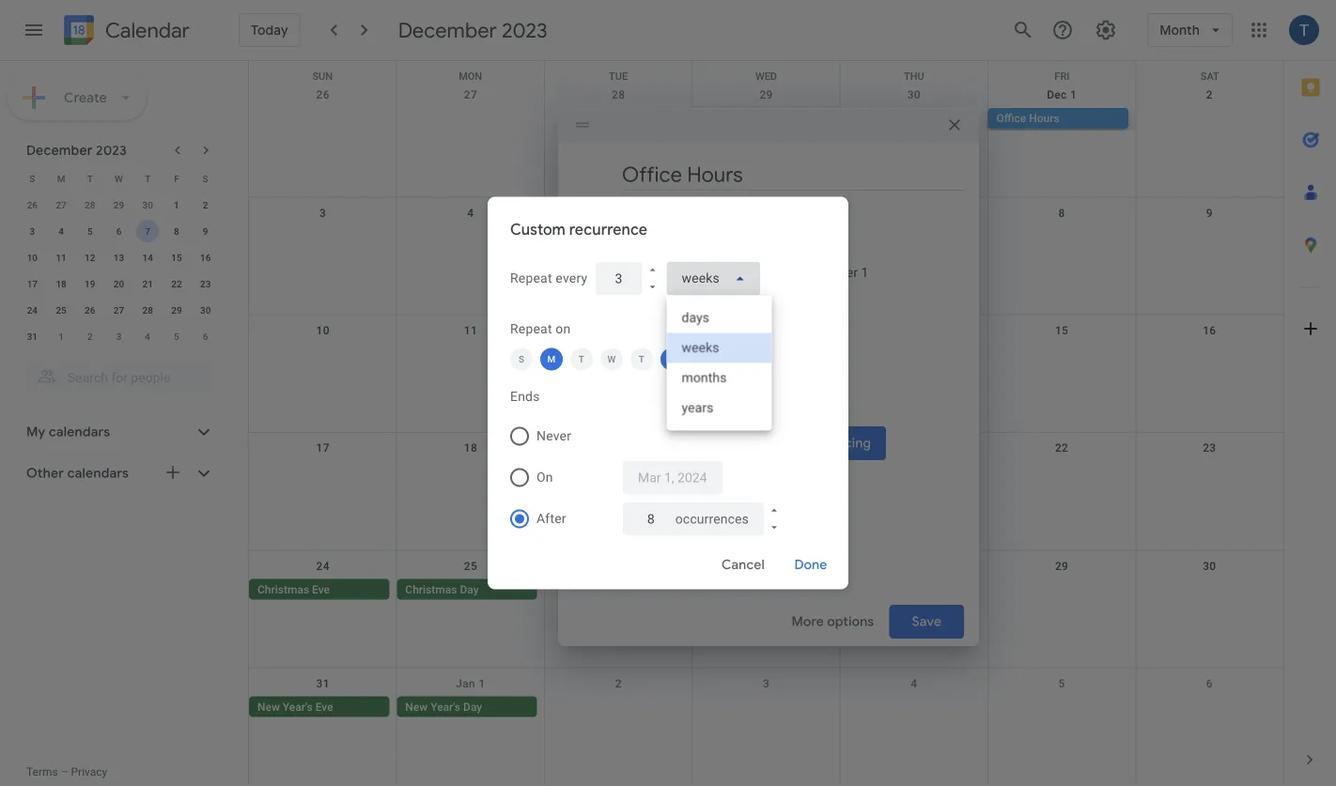 Task type: describe. For each thing, give the bounding box(es) containing it.
9 for sun
[[1206, 206, 1213, 219]]

new year's day button
[[397, 697, 537, 718]]

terms
[[26, 766, 58, 779]]

29 element
[[165, 299, 188, 321]]

0 horizontal spatial –
[[61, 766, 68, 779]]

Saturday checkbox
[[691, 348, 713, 371]]

20 inside row group
[[113, 278, 124, 289]]

27 element
[[108, 299, 130, 321]]

23 inside 23 element
[[200, 278, 211, 289]]

7
[[145, 225, 150, 237]]

tue
[[609, 70, 628, 82]]

repeat on
[[510, 321, 571, 337]]

27 left done
[[760, 559, 773, 573]]

1 horizontal spatial 20
[[760, 442, 773, 455]]

row group containing 26
[[18, 192, 220, 350]]

19
[[85, 278, 95, 289]]

day inside christmas day button
[[460, 583, 479, 596]]

custom recurrence
[[510, 220, 647, 239]]

18 inside grid
[[464, 442, 477, 455]]

new for new year's eve
[[257, 701, 280, 714]]

15 inside row group
[[171, 252, 182, 263]]

5 for jan 1
[[1058, 677, 1065, 690]]

christmas eve
[[257, 583, 330, 596]]

0 vertical spatial eve
[[312, 583, 330, 596]]

9 for december 2023
[[203, 225, 208, 237]]

privacy link
[[71, 766, 107, 779]]

january 3 element
[[108, 325, 130, 348]]

25 element
[[50, 299, 72, 321]]

done button
[[781, 543, 841, 588]]

jan 1
[[456, 677, 485, 690]]

occurrences number field
[[638, 502, 664, 536]]

f inside "row"
[[174, 173, 179, 184]]

row containing sun
[[249, 61, 1283, 82]]

1 vertical spatial eve
[[315, 701, 333, 714]]

november 29 element
[[108, 194, 130, 216]]

1 right november 30 element
[[174, 199, 179, 210]]

f inside friday checkbox
[[669, 354, 674, 365]]

on
[[556, 321, 571, 337]]

31 element
[[21, 325, 44, 348]]

terms link
[[26, 766, 58, 779]]

11 inside row group
[[56, 252, 66, 263]]

16 element
[[194, 246, 217, 269]]

office hours button
[[988, 108, 1128, 129]]

1 horizontal spatial 28
[[142, 304, 153, 316]]

12
[[85, 252, 95, 263]]

Weeks to repeat number field
[[610, 262, 627, 295]]

support image
[[1052, 19, 1074, 41]]

s inside saturday checkbox
[[699, 354, 705, 365]]

Tuesday checkbox
[[570, 348, 593, 371]]

today button
[[239, 13, 300, 47]]

jan
[[456, 677, 475, 690]]

find a time
[[622, 365, 691, 382]]

january 2 element
[[79, 325, 101, 348]]

26 element
[[79, 299, 101, 321]]

13 inside grid
[[760, 324, 773, 337]]

24 element
[[21, 299, 44, 321]]

sun
[[312, 70, 333, 82]]

year's for eve
[[283, 701, 313, 714]]

31 for jan 1
[[316, 677, 330, 690]]

10 inside row group
[[27, 252, 38, 263]]

4 option from the top
[[666, 393, 772, 423]]

1 vertical spatial december 2023
[[26, 142, 127, 159]]

1 horizontal spatial december 2023
[[398, 17, 548, 43]]

christmas for christmas day
[[405, 583, 457, 596]]

office
[[996, 112, 1026, 125]]

november 26 element
[[21, 194, 44, 216]]

dec 1
[[1047, 88, 1077, 101]]

Wednesday checkbox
[[600, 348, 623, 371]]

t right monday checkbox on the top of page
[[579, 354, 585, 365]]

1 vertical spatial december
[[26, 142, 93, 159]]

frequency list box
[[666, 295, 772, 431]]

january 5 element
[[165, 325, 188, 348]]

day
[[666, 299, 686, 314]]

christmas for christmas eve
[[257, 583, 309, 596]]

dec
[[1047, 88, 1067, 101]]

christmas eve button
[[249, 579, 389, 600]]

11 element
[[50, 246, 72, 269]]

main drawer image
[[23, 19, 45, 41]]

1 right dec
[[1070, 88, 1077, 101]]

january 6 element
[[194, 325, 217, 348]]

0 vertical spatial –
[[741, 265, 750, 280]]

10 element
[[21, 246, 44, 269]]

every
[[556, 271, 587, 286]]

mon
[[459, 70, 482, 82]]

Date on which the recurrence ends text field
[[638, 461, 707, 495]]

christmas day
[[405, 583, 479, 596]]

january 4 element
[[136, 325, 159, 348]]

6 for jan 1
[[1206, 677, 1213, 690]]

t up november 30 element
[[145, 173, 151, 184]]

a
[[652, 365, 659, 382]]

27 down the 20 element on the top of page
[[113, 304, 124, 316]]

17 element
[[21, 272, 44, 295]]

1 option from the top
[[666, 303, 772, 333]]

s up november 26 element
[[29, 173, 35, 184]]

year's for day
[[430, 701, 460, 714]]

repeat for repeat on
[[510, 321, 552, 337]]

8 for sun
[[1058, 206, 1065, 219]]

23 inside grid
[[1203, 442, 1216, 455]]

time
[[662, 365, 691, 382]]

1 inside 'element'
[[58, 331, 64, 342]]

18 inside "element"
[[56, 278, 66, 289]]

new year's eve
[[257, 701, 333, 714]]

to element
[[741, 265, 750, 280]]

calendar heading
[[101, 17, 190, 44]]

14
[[142, 252, 153, 263]]

christmas day button
[[397, 579, 537, 600]]

4 inside january 4 element
[[145, 331, 150, 342]]

december 2023 grid
[[18, 165, 220, 350]]

hours
[[1029, 112, 1059, 125]]

s up 16 element
[[203, 173, 208, 184]]

1 vertical spatial 2023
[[96, 142, 127, 159]]

16 inside row group
[[200, 252, 211, 263]]

14 element
[[136, 246, 159, 269]]

Sunday checkbox
[[510, 348, 533, 371]]

occurrences
[[675, 511, 749, 527]]

new year's day
[[405, 701, 482, 714]]

event button
[[622, 207, 672, 241]]

6 for 1
[[203, 331, 208, 342]]

28 for dec 1
[[612, 88, 625, 101]]

18 element
[[50, 272, 72, 295]]

22 inside grid
[[1055, 442, 1068, 455]]

30 element
[[194, 299, 217, 321]]

21
[[142, 278, 153, 289]]



Task type: locate. For each thing, give the bounding box(es) containing it.
9
[[1206, 206, 1213, 219], [203, 225, 208, 237]]

None field
[[666, 262, 761, 295]]

31 down 24 element
[[27, 331, 38, 342]]

repeat for repeat every
[[510, 271, 552, 286]]

18 left the never
[[464, 442, 477, 455]]

8 for december 2023
[[174, 225, 179, 237]]

Monday checkbox
[[540, 348, 563, 371]]

w inside checkbox
[[607, 354, 616, 365]]

1 horizontal spatial 31
[[316, 677, 330, 690]]

find a time button
[[614, 357, 698, 391]]

11 inside grid
[[464, 324, 477, 337]]

sat
[[1201, 70, 1219, 82]]

today
[[251, 22, 288, 39]]

0 horizontal spatial 6
[[116, 225, 122, 237]]

w
[[115, 173, 123, 184], [607, 354, 616, 365]]

day inside new year's day button
[[463, 701, 482, 714]]

2 vertical spatial 26
[[85, 304, 95, 316]]

m
[[57, 173, 65, 184], [547, 354, 556, 365]]

0 horizontal spatial 15
[[171, 252, 182, 263]]

2 horizontal spatial 26
[[316, 88, 330, 101]]

none field inside 'custom recurrence' dialog
[[666, 262, 761, 295]]

w up november 29 element
[[115, 173, 123, 184]]

20
[[113, 278, 124, 289], [760, 442, 773, 455]]

custom recurrence dialog
[[488, 197, 848, 590]]

1 horizontal spatial year's
[[430, 701, 460, 714]]

1 horizontal spatial 2023
[[502, 17, 548, 43]]

24 inside grid
[[316, 559, 330, 573]]

day
[[460, 583, 479, 596], [463, 701, 482, 714]]

1 vertical spatial f
[[669, 354, 674, 365]]

0 horizontal spatial 31
[[27, 331, 38, 342]]

28 down 21 on the left top
[[142, 304, 153, 316]]

25 down 18 "element"
[[56, 304, 66, 316]]

30
[[907, 88, 921, 101], [142, 199, 153, 210], [200, 304, 211, 316], [1203, 559, 1216, 573]]

31 inside 'element'
[[27, 331, 38, 342]]

18
[[56, 278, 66, 289], [464, 442, 477, 455]]

w inside "row"
[[115, 173, 123, 184]]

0 vertical spatial 31
[[27, 331, 38, 342]]

terms – privacy
[[26, 766, 107, 779]]

0 vertical spatial 6
[[116, 225, 122, 237]]

0 vertical spatial 22
[[171, 278, 182, 289]]

0 horizontal spatial 22
[[171, 278, 182, 289]]

28 for 1
[[85, 199, 95, 210]]

8 inside row group
[[174, 225, 179, 237]]

31 for 1
[[27, 331, 38, 342]]

december 2023
[[398, 17, 548, 43], [26, 142, 127, 159]]

1 vertical spatial 15
[[1055, 324, 1068, 337]]

1 horizontal spatial 17
[[316, 442, 330, 455]]

1 horizontal spatial m
[[547, 354, 556, 365]]

0 horizontal spatial 25
[[56, 304, 66, 316]]

s
[[29, 173, 35, 184], [203, 173, 208, 184], [519, 354, 524, 365], [699, 354, 705, 365]]

– down event tab list
[[741, 265, 750, 280]]

0 vertical spatial 10
[[27, 252, 38, 263]]

28 element
[[136, 299, 159, 321]]

f up "15" element
[[174, 173, 179, 184]]

1 horizontal spatial 18
[[464, 442, 477, 455]]

2 horizontal spatial 6
[[1206, 677, 1213, 690]]

2 horizontal spatial 28
[[612, 88, 625, 101]]

21 element
[[136, 272, 159, 295]]

0 vertical spatial 8
[[1058, 206, 1065, 219]]

option group inside 'custom recurrence' dialog
[[503, 416, 826, 540]]

16 inside grid
[[1203, 324, 1216, 337]]

2 year's from the left
[[430, 701, 460, 714]]

0 horizontal spatial 23
[[200, 278, 211, 289]]

1 vertical spatial 22
[[1055, 442, 1068, 455]]

1
[[1070, 88, 1077, 101], [174, 199, 179, 210], [58, 331, 64, 342], [479, 677, 485, 690]]

2
[[1206, 88, 1213, 101], [203, 199, 208, 210], [87, 331, 93, 342], [615, 677, 622, 690]]

1 horizontal spatial 16
[[1203, 324, 1216, 337]]

cancel button
[[713, 543, 773, 588]]

0 vertical spatial 24
[[27, 304, 38, 316]]

december up the november 27 element
[[26, 142, 93, 159]]

2 new from the left
[[405, 701, 428, 714]]

11 up 18 "element"
[[56, 252, 66, 263]]

1 right jan
[[479, 677, 485, 690]]

never
[[536, 428, 571, 444]]

None search field
[[0, 353, 233, 395]]

0 horizontal spatial 28
[[85, 199, 95, 210]]

3
[[320, 206, 326, 219], [30, 225, 35, 237], [116, 331, 122, 342], [763, 677, 770, 690]]

0 horizontal spatial f
[[174, 173, 179, 184]]

5 for 1
[[174, 331, 179, 342]]

1 vertical spatial 5
[[174, 331, 179, 342]]

15 element
[[165, 246, 188, 269]]

recurrence
[[569, 220, 647, 239]]

0 vertical spatial day
[[460, 583, 479, 596]]

1 horizontal spatial f
[[669, 354, 674, 365]]

27 down mon
[[464, 88, 477, 101]]

7 cell
[[133, 218, 162, 244]]

repeat left every
[[510, 271, 552, 286]]

1 christmas from the left
[[257, 583, 309, 596]]

s inside s option
[[519, 354, 524, 365]]

office hours
[[996, 112, 1059, 125]]

1 horizontal spatial 25
[[464, 559, 477, 573]]

0 vertical spatial m
[[57, 173, 65, 184]]

december up mon
[[398, 17, 497, 43]]

m inside "row"
[[57, 173, 65, 184]]

26 down 19 at left
[[85, 304, 95, 316]]

0 horizontal spatial new
[[257, 701, 280, 714]]

0 vertical spatial 25
[[56, 304, 66, 316]]

0 horizontal spatial 8
[[174, 225, 179, 237]]

0 horizontal spatial 17
[[27, 278, 38, 289]]

2 vertical spatial 5
[[1058, 677, 1065, 690]]

0 horizontal spatial 18
[[56, 278, 66, 289]]

ends
[[510, 389, 540, 404]]

1 vertical spatial 9
[[203, 225, 208, 237]]

find
[[622, 365, 649, 382]]

january 1 element
[[50, 325, 72, 348]]

1 vertical spatial w
[[607, 354, 616, 365]]

t up find
[[639, 354, 645, 365]]

5 inside grid
[[1058, 677, 1065, 690]]

november 27 element
[[50, 194, 72, 216]]

27
[[464, 88, 477, 101], [56, 199, 66, 210], [113, 304, 124, 316], [760, 559, 773, 573]]

1 horizontal spatial 6
[[203, 331, 208, 342]]

15
[[171, 252, 182, 263], [1055, 324, 1068, 337]]

0 horizontal spatial year's
[[283, 701, 313, 714]]

24
[[27, 304, 38, 316], [316, 559, 330, 573]]

1 horizontal spatial christmas
[[405, 583, 457, 596]]

0 vertical spatial 11
[[56, 252, 66, 263]]

0 horizontal spatial 5
[[87, 225, 93, 237]]

m right s option on the left top of the page
[[547, 354, 556, 365]]

25 up christmas day button
[[464, 559, 477, 573]]

f
[[174, 173, 179, 184], [669, 354, 674, 365]]

0 horizontal spatial december
[[26, 142, 93, 159]]

1 vertical spatial 28
[[85, 199, 95, 210]]

w right t checkbox
[[607, 354, 616, 365]]

22 inside 22 element
[[171, 278, 182, 289]]

26 down sun
[[316, 88, 330, 101]]

s right friday checkbox
[[699, 354, 705, 365]]

9 inside grid
[[1206, 206, 1213, 219]]

year's
[[283, 701, 313, 714], [430, 701, 460, 714]]

new for new year's day
[[405, 701, 428, 714]]

– right terms link
[[61, 766, 68, 779]]

m up the november 27 element
[[57, 173, 65, 184]]

on
[[536, 470, 553, 485]]

0 horizontal spatial 2023
[[96, 142, 127, 159]]

31 inside grid
[[316, 677, 330, 690]]

1 vertical spatial 25
[[464, 559, 477, 573]]

28
[[612, 88, 625, 101], [85, 199, 95, 210], [142, 304, 153, 316]]

s left monday checkbox on the top of page
[[519, 354, 524, 365]]

24 up christmas eve button
[[316, 559, 330, 573]]

27 right november 26 element
[[56, 199, 66, 210]]

2 repeat from the top
[[510, 321, 552, 337]]

1 vertical spatial 10
[[316, 324, 330, 337]]

16
[[200, 252, 211, 263], [1203, 324, 1216, 337]]

1 vertical spatial 26
[[27, 199, 38, 210]]

1 horizontal spatial december
[[398, 17, 497, 43]]

december 2023 up november 28 element at the left of page
[[26, 142, 127, 159]]

0 vertical spatial 13
[[113, 252, 124, 263]]

12 element
[[79, 246, 101, 269]]

2 vertical spatial 28
[[142, 304, 153, 316]]

all day
[[647, 299, 686, 314]]

1 horizontal spatial w
[[607, 354, 616, 365]]

1 vertical spatial 31
[[316, 677, 330, 690]]

22 element
[[165, 272, 188, 295]]

20 element
[[108, 272, 130, 295]]

25 inside grid
[[464, 559, 477, 573]]

grid containing 26
[[248, 61, 1283, 786]]

23 element
[[194, 272, 217, 295]]

t up november 28 element at the left of page
[[87, 173, 93, 184]]

repeat every
[[510, 271, 587, 286]]

1 vertical spatial 24
[[316, 559, 330, 573]]

november 30 element
[[136, 194, 159, 216]]

5
[[87, 225, 93, 237], [174, 331, 179, 342], [1058, 677, 1065, 690]]

29
[[760, 88, 773, 101], [113, 199, 124, 210], [171, 304, 182, 316], [1055, 559, 1068, 573]]

option group containing never
[[503, 416, 826, 540]]

Add title text field
[[622, 161, 964, 189]]

25 inside row group
[[56, 304, 66, 316]]

2 christmas from the left
[[405, 583, 457, 596]]

repeat up s option on the left top of the page
[[510, 321, 552, 337]]

1 vertical spatial 6
[[203, 331, 208, 342]]

11
[[56, 252, 66, 263], [464, 324, 477, 337]]

0 vertical spatial 26
[[316, 88, 330, 101]]

1 repeat from the top
[[510, 271, 552, 286]]

1 vertical spatial 23
[[1203, 442, 1216, 455]]

–
[[741, 265, 750, 280], [61, 766, 68, 779]]

26 for dec 1
[[316, 88, 330, 101]]

26 left the november 27 element
[[27, 199, 38, 210]]

0 vertical spatial 16
[[200, 252, 211, 263]]

28 down 'tue'
[[612, 88, 625, 101]]

0 horizontal spatial 10
[[27, 252, 38, 263]]

26 for 1
[[27, 199, 38, 210]]

10 inside grid
[[316, 324, 330, 337]]

31
[[27, 331, 38, 342], [316, 677, 330, 690]]

30 inside november 30 element
[[142, 199, 153, 210]]

december 2023 up mon
[[398, 17, 548, 43]]

0 vertical spatial 20
[[113, 278, 124, 289]]

19 element
[[79, 272, 101, 295]]

done
[[794, 557, 827, 574]]

11 left repeat on
[[464, 324, 477, 337]]

custom
[[510, 220, 566, 239]]

2023
[[502, 17, 548, 43], [96, 142, 127, 159]]

17 inside grid
[[316, 442, 330, 455]]

30 inside 30 element
[[200, 304, 211, 316]]

1 vertical spatial 16
[[1203, 324, 1216, 337]]

t
[[87, 173, 93, 184], [145, 173, 151, 184], [579, 354, 585, 365], [639, 354, 645, 365]]

grid
[[248, 61, 1283, 786]]

0 horizontal spatial 16
[[200, 252, 211, 263]]

1 horizontal spatial –
[[741, 265, 750, 280]]

13 element
[[108, 246, 130, 269]]

2 option from the top
[[666, 333, 772, 363]]

0 horizontal spatial 11
[[56, 252, 66, 263]]

0 horizontal spatial 24
[[27, 304, 38, 316]]

november 28 element
[[79, 194, 101, 216]]

0 horizontal spatial christmas
[[257, 583, 309, 596]]

1 year's from the left
[[283, 701, 313, 714]]

18 up the 25 element
[[56, 278, 66, 289]]

28 right the november 27 element
[[85, 199, 95, 210]]

3 option from the top
[[666, 363, 772, 393]]

Friday checkbox
[[660, 348, 683, 371]]

cell
[[249, 108, 397, 131], [397, 108, 545, 131], [545, 108, 692, 131], [692, 108, 840, 131], [840, 108, 988, 131], [1136, 108, 1283, 131], [545, 579, 692, 602], [692, 579, 840, 602], [840, 579, 988, 602], [988, 579, 1136, 602], [1136, 579, 1283, 602], [545, 697, 692, 719], [692, 697, 840, 719], [840, 697, 988, 719], [988, 697, 1136, 719], [1136, 697, 1283, 719]]

8 inside grid
[[1058, 206, 1065, 219]]

0 vertical spatial 17
[[27, 278, 38, 289]]

privacy
[[71, 766, 107, 779]]

0 vertical spatial 15
[[171, 252, 182, 263]]

after
[[536, 511, 566, 527]]

option group
[[503, 416, 826, 540]]

8
[[1058, 206, 1065, 219], [174, 225, 179, 237]]

13 inside row group
[[113, 252, 124, 263]]

f up time
[[669, 354, 674, 365]]

0 vertical spatial 5
[[87, 225, 93, 237]]

6 inside grid
[[1206, 677, 1213, 690]]

1 horizontal spatial 13
[[760, 324, 773, 337]]

row containing s
[[18, 165, 220, 192]]

24 inside row group
[[27, 304, 38, 316]]

1 down the 25 element
[[58, 331, 64, 342]]

26 inside grid
[[316, 88, 330, 101]]

1 horizontal spatial 9
[[1206, 206, 1213, 219]]

1 horizontal spatial 11
[[464, 324, 477, 337]]

23
[[200, 278, 211, 289], [1203, 442, 1216, 455]]

1 vertical spatial 17
[[316, 442, 330, 455]]

0 horizontal spatial 20
[[113, 278, 124, 289]]

row group
[[18, 192, 220, 350]]

all
[[647, 299, 662, 314]]

event tab list
[[573, 207, 964, 241]]

0 vertical spatial w
[[115, 173, 123, 184]]

17
[[27, 278, 38, 289], [316, 442, 330, 455]]

fri
[[1054, 70, 1070, 82]]

m inside checkbox
[[547, 354, 556, 365]]

calendar
[[105, 17, 190, 44]]

row
[[249, 61, 1283, 82], [249, 80, 1283, 198], [18, 165, 220, 192], [18, 192, 220, 218], [249, 198, 1283, 315], [18, 218, 220, 244], [18, 244, 220, 271], [18, 271, 220, 297], [18, 297, 220, 323], [249, 315, 1283, 433], [18, 323, 220, 350], [249, 433, 1283, 551], [249, 551, 1283, 669], [249, 669, 1283, 786]]

1 horizontal spatial 5
[[174, 331, 179, 342]]

9 inside row group
[[203, 225, 208, 237]]

calendar element
[[60, 11, 190, 53]]

26
[[316, 88, 330, 101], [27, 199, 38, 210], [85, 304, 95, 316]]

31 up the new year's eve button
[[316, 677, 330, 690]]

1 horizontal spatial 26
[[85, 304, 95, 316]]

eve
[[312, 583, 330, 596], [315, 701, 333, 714]]

0 vertical spatial 9
[[1206, 206, 1213, 219]]

event
[[629, 215, 665, 232]]

1 vertical spatial 11
[[464, 324, 477, 337]]

10
[[27, 252, 38, 263], [316, 324, 330, 337]]

25
[[56, 304, 66, 316], [464, 559, 477, 573]]

6
[[116, 225, 122, 237], [203, 331, 208, 342], [1206, 677, 1213, 690]]

cancel
[[722, 557, 765, 574]]

thu
[[904, 70, 924, 82]]

1 vertical spatial 20
[[760, 442, 773, 455]]

tab list
[[1284, 61, 1336, 734]]

4
[[467, 206, 474, 219], [58, 225, 64, 237], [145, 331, 150, 342], [911, 677, 917, 690]]

22
[[171, 278, 182, 289], [1055, 442, 1068, 455]]

1 horizontal spatial 24
[[316, 559, 330, 573]]

christmas
[[257, 583, 309, 596], [405, 583, 457, 596]]

0 vertical spatial f
[[174, 173, 179, 184]]

repeat
[[510, 271, 552, 286], [510, 321, 552, 337]]

1 horizontal spatial 23
[[1203, 442, 1216, 455]]

1 new from the left
[[257, 701, 280, 714]]

0 vertical spatial december 2023
[[398, 17, 548, 43]]

17 inside 17 element
[[27, 278, 38, 289]]

0 vertical spatial 18
[[56, 278, 66, 289]]

24 up 31 'element'
[[27, 304, 38, 316]]

15 inside grid
[[1055, 324, 1068, 337]]

Thursday checkbox
[[630, 348, 653, 371]]

option
[[666, 303, 772, 333], [666, 333, 772, 363], [666, 363, 772, 393], [666, 393, 772, 423]]

new year's eve button
[[249, 697, 389, 718]]

1 horizontal spatial 10
[[316, 324, 330, 337]]

december
[[398, 17, 497, 43], [26, 142, 93, 159]]

0 vertical spatial 2023
[[502, 17, 548, 43]]

wed
[[755, 70, 777, 82]]

1 horizontal spatial 15
[[1055, 324, 1068, 337]]

new
[[257, 701, 280, 714], [405, 701, 428, 714]]

1 vertical spatial repeat
[[510, 321, 552, 337]]



Task type: vqa. For each thing, say whether or not it's contained in the screenshot.


